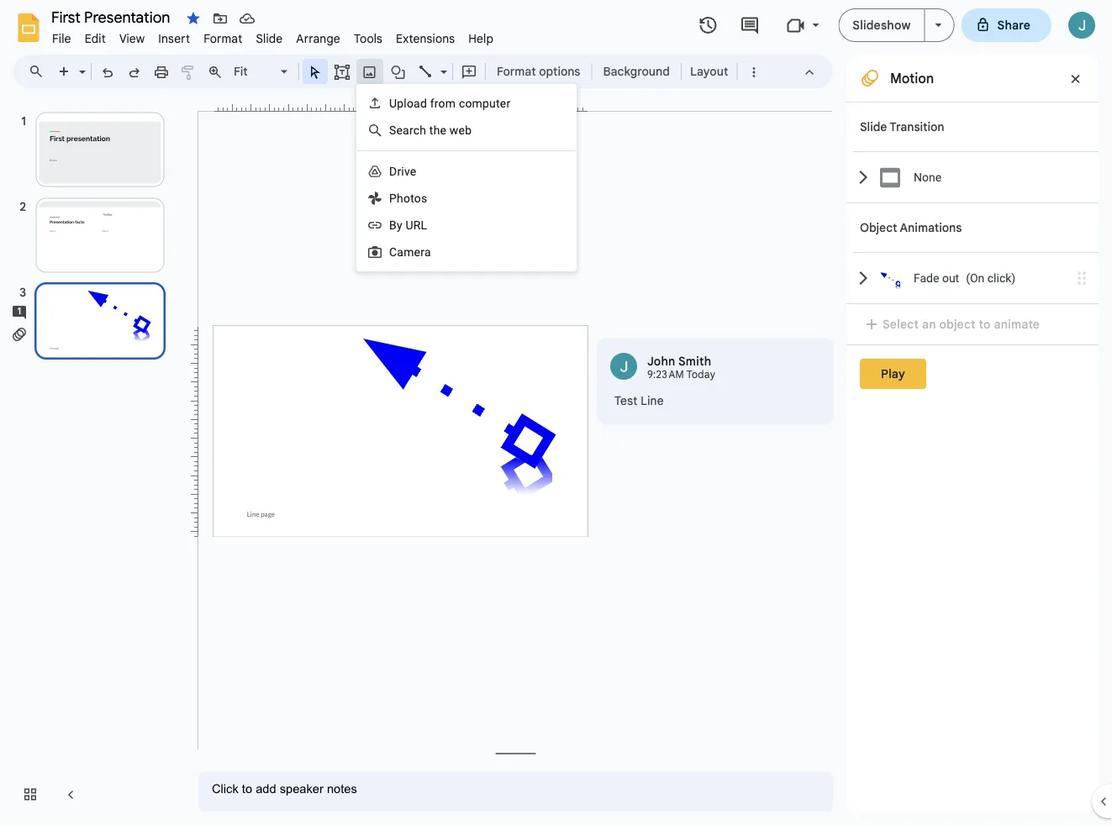 Task type: vqa. For each thing, say whether or not it's contained in the screenshot.
New slide (Ctrl+M) Icon
no



Task type: locate. For each thing, give the bounding box(es) containing it.
navigation
[[0, 95, 185, 826]]

to
[[979, 317, 991, 332]]

0 horizontal spatial format
[[204, 31, 243, 46]]

smith
[[679, 354, 712, 369]]

john smith image
[[611, 353, 637, 380]]

0 vertical spatial format
[[204, 31, 243, 46]]

slide inside menu item
[[256, 31, 283, 46]]

share
[[998, 18, 1031, 32]]

out
[[943, 271, 960, 285]]

slide for slide transition
[[860, 119, 887, 134]]

format
[[204, 31, 243, 46], [497, 64, 536, 79]]

list containing john smith
[[597, 338, 834, 425]]

play
[[881, 367, 906, 381]]

p
[[389, 191, 397, 205]]

(on
[[966, 271, 985, 285]]

object
[[860, 220, 898, 235]]

john smith 9:23 am today
[[648, 354, 716, 381]]

menu
[[357, 84, 577, 272]]

help menu item
[[462, 29, 500, 48]]

slide
[[256, 31, 283, 46], [860, 119, 887, 134]]

menu inside motion application
[[357, 84, 577, 272]]

view
[[119, 31, 145, 46]]

menu bar containing file
[[45, 22, 500, 50]]

rive
[[397, 164, 417, 178]]

1 horizontal spatial format
[[497, 64, 536, 79]]

select an object to animate button
[[860, 315, 1051, 335]]

format options button
[[489, 59, 588, 84]]

today
[[687, 369, 716, 381]]

object animations tab list
[[847, 203, 1099, 304]]

tab containing fade out
[[854, 252, 1099, 304]]

from
[[430, 96, 456, 110]]

b
[[389, 218, 397, 232]]

line
[[641, 394, 664, 408]]

u pload from computer
[[389, 96, 511, 110]]

slide left transition
[[860, 119, 887, 134]]

c
[[389, 245, 397, 259]]

format inside format options button
[[497, 64, 536, 79]]

slide up zoom field
[[256, 31, 283, 46]]

1 horizontal spatial slide
[[860, 119, 887, 134]]

0 horizontal spatial slide
[[256, 31, 283, 46]]

format for format options
[[497, 64, 536, 79]]

start slideshow (⌘+enter) image
[[936, 24, 942, 27]]

menu containing u
[[357, 84, 577, 272]]

format down 'star' checkbox
[[204, 31, 243, 46]]

options
[[539, 64, 581, 79]]

earch
[[397, 123, 427, 137]]

d rive
[[389, 164, 417, 178]]

animate
[[994, 317, 1040, 332]]

s
[[389, 123, 397, 137]]

menu bar
[[45, 22, 500, 50]]

web
[[450, 123, 472, 137]]

1 vertical spatial slide
[[860, 119, 887, 134]]

arrange
[[296, 31, 341, 46]]

share button
[[962, 8, 1052, 42]]

select an object to animate
[[883, 317, 1040, 332]]

new slide with layout image
[[75, 61, 86, 66]]

slide inside motion section
[[860, 119, 887, 134]]

1 vertical spatial format
[[497, 64, 536, 79]]

motion application
[[0, 0, 1113, 826]]

url
[[406, 218, 427, 232]]

motion section
[[847, 55, 1099, 812]]

slide transition
[[860, 119, 945, 134]]

9:23 am
[[648, 369, 684, 381]]

tab
[[854, 252, 1099, 304]]

computer
[[459, 96, 511, 110]]

background button
[[596, 59, 678, 84]]

object animations
[[860, 220, 962, 235]]

tools menu item
[[347, 29, 389, 48]]

insert
[[158, 31, 190, 46]]

format left the options
[[497, 64, 536, 79]]

extensions
[[396, 31, 455, 46]]

fade out (on click)
[[914, 271, 1016, 285]]

u
[[389, 96, 397, 110]]

play button
[[860, 359, 927, 389]]

insert menu item
[[152, 29, 197, 48]]

object
[[940, 317, 976, 332]]

list
[[597, 338, 834, 425]]

format inside format menu item
[[204, 31, 243, 46]]

format menu item
[[197, 29, 249, 48]]

0 vertical spatial slide
[[256, 31, 283, 46]]



Task type: describe. For each thing, give the bounding box(es) containing it.
edit
[[85, 31, 106, 46]]

layout button
[[685, 59, 734, 84]]

an
[[922, 317, 937, 332]]

b y url
[[389, 218, 427, 232]]

john
[[648, 354, 676, 369]]

amera
[[397, 245, 431, 259]]

c amera
[[389, 245, 431, 259]]

pload
[[397, 96, 427, 110]]

s earch the web
[[389, 123, 472, 137]]

slide menu item
[[249, 29, 290, 48]]

background
[[603, 64, 670, 79]]

camera c element
[[389, 245, 436, 259]]

format options
[[497, 64, 581, 79]]

d
[[389, 164, 397, 178]]

select
[[883, 317, 919, 332]]

none
[[914, 170, 942, 184]]

the
[[430, 123, 447, 137]]

file
[[52, 31, 71, 46]]

Rename text field
[[45, 7, 180, 27]]

Zoom field
[[229, 60, 295, 84]]

fade
[[914, 271, 940, 285]]

search the web s element
[[389, 123, 477, 137]]

transition
[[890, 119, 945, 134]]

drive d element
[[389, 164, 422, 178]]

photos p element
[[389, 191, 433, 205]]

edit menu item
[[78, 29, 113, 48]]

format for format
[[204, 31, 243, 46]]

tools
[[354, 31, 383, 46]]

test
[[615, 394, 638, 408]]

motion
[[891, 70, 934, 87]]

slide for slide
[[256, 31, 283, 46]]

upload from computer u element
[[389, 96, 516, 110]]

menu bar inside menu bar banner
[[45, 22, 500, 50]]

test line
[[615, 394, 664, 408]]

menu bar banner
[[0, 0, 1113, 826]]

Zoom text field
[[231, 60, 278, 83]]

slideshow button
[[839, 8, 926, 42]]

slideshow
[[853, 18, 911, 32]]

p hotos
[[389, 191, 428, 205]]

navigation inside motion application
[[0, 95, 185, 826]]

main toolbar
[[50, 59, 767, 84]]

shape image
[[389, 60, 408, 83]]

extensions menu item
[[389, 29, 462, 48]]

Star checkbox
[[182, 7, 205, 30]]

by url b element
[[389, 218, 432, 232]]

help
[[469, 31, 494, 46]]

y
[[397, 218, 403, 232]]

tab inside object animations "tab list"
[[854, 252, 1099, 304]]

arrange menu item
[[290, 29, 347, 48]]

list inside motion application
[[597, 338, 834, 425]]

layout
[[690, 64, 729, 79]]

none tab
[[854, 151, 1099, 203]]

animations
[[900, 220, 962, 235]]

file menu item
[[45, 29, 78, 48]]

view menu item
[[113, 29, 152, 48]]

Menus field
[[21, 60, 58, 83]]

click)
[[988, 271, 1016, 285]]

hotos
[[397, 191, 428, 205]]



